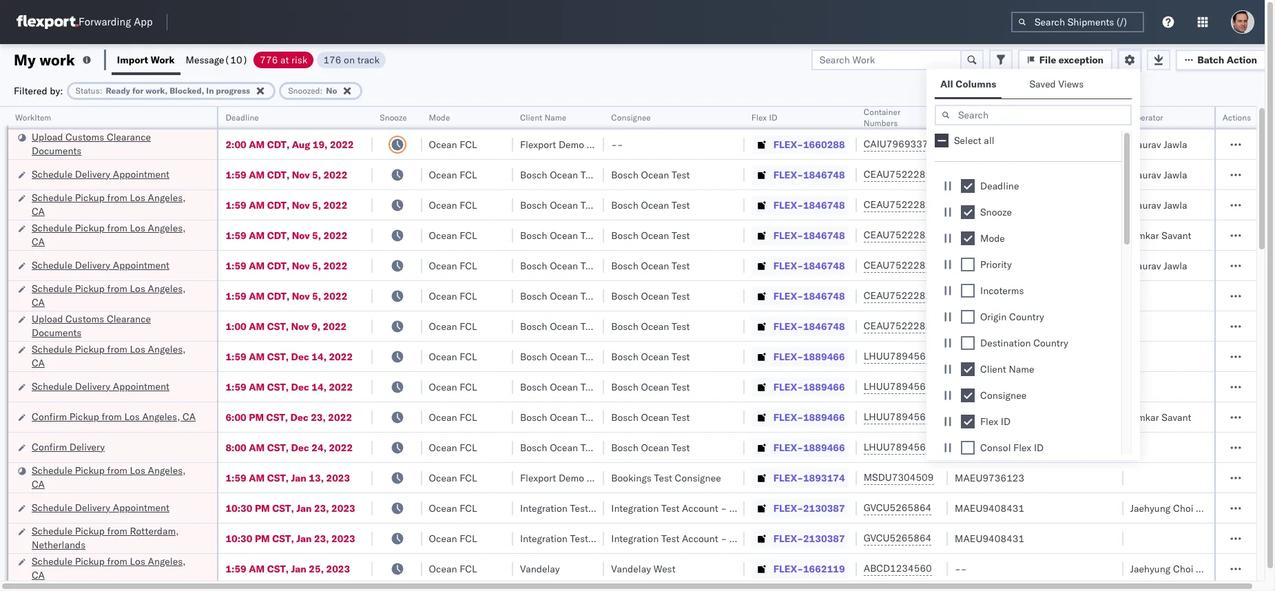 Task type: locate. For each thing, give the bounding box(es) containing it.
2 lhuu7894563, uetu5238478 from the top
[[864, 380, 1005, 393]]

flex-2130387 down flex-1893174
[[774, 502, 845, 514]]

5 1:59 from the top
[[226, 290, 247, 302]]

integration up vandelay west
[[611, 532, 659, 545]]

10:30 up the 1:59 am cst, jan 25, 2023
[[226, 532, 253, 545]]

cst, up the 1:59 am cst, jan 25, 2023
[[272, 532, 294, 545]]

flex-1889466
[[774, 350, 845, 363], [774, 381, 845, 393], [774, 411, 845, 423], [774, 441, 845, 454]]

1:59 am cst, dec 14, 2022 up 6:00 pm cst, dec 23, 2022
[[226, 381, 353, 393]]

2 1889466 from the top
[[803, 381, 845, 393]]

pm up the 1:59 am cst, jan 25, 2023
[[255, 532, 270, 545]]

upload
[[32, 131, 63, 143], [32, 313, 63, 325]]

1:59 for 5th 'schedule pickup from los angeles, ca' link from the bottom of the page
[[226, 229, 247, 242]]

ceau7522281, hlxu6269489, hlxu8034992 for 3rd 'schedule pickup from los angeles, ca' link
[[864, 289, 1078, 302]]

2 schedule delivery appointment from the top
[[32, 259, 169, 271]]

confirm delivery
[[32, 441, 105, 453]]

1 hlxu6269489, from the top
[[937, 168, 1008, 181]]

1 2130387 from the top
[[803, 502, 845, 514]]

flex-1846748
[[774, 168, 845, 181], [774, 199, 845, 211], [774, 229, 845, 242], [774, 259, 845, 272], [774, 290, 845, 302], [774, 320, 845, 333]]

1 vertical spatial 2130387
[[803, 532, 845, 545]]

1 ceau7522281, from the top
[[864, 168, 935, 181]]

resize handle column header for consignee
[[728, 107, 745, 591]]

hlxu8034992
[[1010, 168, 1078, 181], [1010, 198, 1078, 211], [1010, 229, 1078, 241], [1010, 259, 1078, 272], [1010, 289, 1078, 302], [1010, 320, 1078, 332]]

1:59 am cst, dec 14, 2022 for schedule pickup from los angeles, ca
[[226, 350, 353, 363]]

angeles, inside button
[[142, 410, 180, 423]]

0 vertical spatial client
[[520, 112, 543, 123]]

2 1:59 am cdt, nov 5, 2022 from the top
[[226, 199, 348, 211]]

0 horizontal spatial --
[[611, 138, 623, 151]]

savant
[[1162, 229, 1192, 242], [1162, 411, 1192, 423]]

0 vertical spatial flex
[[752, 112, 767, 123]]

angeles, for 'confirm pickup from los angeles, ca' link
[[142, 410, 180, 423]]

2:00 am cdt, aug 19, 2022
[[226, 138, 354, 151]]

maeu9408431
[[955, 502, 1025, 514], [955, 532, 1025, 545]]

hlxu8034992 for 3rd 'schedule pickup from los angeles, ca' link
[[1010, 289, 1078, 302]]

1 vertical spatial maeu9408431
[[955, 532, 1025, 545]]

flex-2130387 up flex-1662119
[[774, 532, 845, 545]]

confirm delivery button
[[32, 440, 105, 455]]

schedule pickup from los angeles, ca for fourth 'schedule pickup from los angeles, ca' link from the top of the page
[[32, 343, 186, 369]]

2 vertical spatial pm
[[255, 532, 270, 545]]

0 vertical spatial maeu9408431
[[955, 502, 1025, 514]]

cst, for the schedule delivery appointment link associated with 4th "schedule delivery appointment" "button" from the top of the page
[[272, 502, 294, 514]]

3 schedule from the top
[[32, 222, 72, 234]]

23, up 25,
[[314, 532, 329, 545]]

schedule pickup from rotterdam, netherlands link
[[32, 524, 199, 552]]

0 vertical spatial upload
[[32, 131, 63, 143]]

integration test account - karl lagerfeld
[[611, 502, 791, 514], [611, 532, 791, 545]]

for
[[132, 85, 144, 95]]

jan left 13,
[[291, 472, 307, 484]]

4 am from the top
[[249, 229, 265, 242]]

3 cdt, from the top
[[267, 199, 290, 211]]

lhuu7894563, uetu5238478 for confirm pickup from los angeles, ca
[[864, 411, 1005, 423]]

10:30 pm cst, jan 23, 2023 down the 1:59 am cst, jan 13, 2023 at left
[[226, 502, 355, 514]]

6 schedule pickup from los angeles, ca from the top
[[32, 555, 186, 581]]

0 vertical spatial flex id
[[752, 112, 778, 123]]

1 : from the left
[[100, 85, 102, 95]]

2130387 up 1662119 at the right bottom of the page
[[803, 532, 845, 545]]

karl for schedule delivery appointment
[[730, 502, 747, 514]]

1 horizontal spatial numbers
[[1005, 112, 1039, 123]]

0 vertical spatial flex-2130387
[[774, 502, 845, 514]]

1846748
[[803, 168, 845, 181], [803, 199, 845, 211], [803, 229, 845, 242], [803, 259, 845, 272], [803, 290, 845, 302], [803, 320, 845, 333]]

2 hlxu8034992 from the top
[[1010, 198, 1078, 211]]

resize handle column header for deadline
[[357, 107, 373, 591]]

1 horizontal spatial flex
[[981, 416, 999, 428]]

abcdefg78456546 for schedule delivery appointment
[[955, 381, 1048, 393]]

1 vertical spatial name
[[1009, 363, 1035, 376]]

1 resize handle column header from the left
[[201, 107, 217, 591]]

gaurav jawla
[[1131, 138, 1188, 151], [1131, 168, 1188, 181], [1131, 199, 1188, 211], [1131, 259, 1188, 272]]

2 1:59 from the top
[[226, 199, 247, 211]]

schedule inside schedule pickup from rotterdam, netherlands
[[32, 525, 72, 537]]

upload customs clearance documents button for 2:00 am cdt, aug 19, 2022
[[32, 130, 199, 159]]

numbers up ymluw236679313
[[1005, 112, 1039, 123]]

upload customs clearance documents link for 1:00 am cst, nov 9, 2022
[[32, 312, 199, 339]]

flex-1893174
[[774, 472, 845, 484]]

1 omkar savant from the top
[[1131, 229, 1192, 242]]

confirm pickup from los angeles, ca button
[[32, 410, 196, 425]]

19,
[[313, 138, 328, 151]]

1889466 for confirm pickup from los angeles, ca
[[803, 411, 845, 423]]

3 hlxu8034992 from the top
[[1010, 229, 1078, 241]]

176
[[324, 53, 341, 66]]

0 vertical spatial 10:30 pm cst, jan 23, 2023
[[226, 502, 355, 514]]

los for sixth 'schedule pickup from los angeles, ca' link from the bottom of the page
[[130, 191, 145, 204]]

3 1889466 from the top
[[803, 411, 845, 423]]

flexport. image
[[17, 15, 79, 29]]

progress
[[216, 85, 250, 95]]

4 abcdefg78456546 from the top
[[955, 441, 1048, 454]]

0 horizontal spatial origin
[[981, 311, 1007, 323]]

2 horizontal spatial id
[[1034, 442, 1044, 454]]

account
[[682, 502, 719, 514], [682, 532, 719, 545]]

deadline button
[[219, 110, 359, 123]]

0 vertical spatial customs
[[66, 131, 104, 143]]

4 5, from the top
[[312, 259, 321, 272]]

0 vertical spatial 10:30
[[226, 502, 253, 514]]

1:59 for sixth 'schedule pickup from los angeles, ca' link from the bottom of the page
[[226, 199, 247, 211]]

8 ocean fcl from the top
[[429, 350, 477, 363]]

10:30 down the 1:59 am cst, jan 13, 2023 at left
[[226, 502, 253, 514]]

flex-2130387 for schedule pickup from rotterdam, netherlands
[[774, 532, 845, 545]]

1:59
[[226, 168, 247, 181], [226, 199, 247, 211], [226, 229, 247, 242], [226, 259, 247, 272], [226, 290, 247, 302], [226, 350, 247, 363], [226, 381, 247, 393], [226, 472, 247, 484], [226, 563, 247, 575]]

0 horizontal spatial id
[[769, 112, 778, 123]]

1 integration test account - karl lagerfeld from the top
[[611, 502, 791, 514]]

schedule for schedule pickup from rotterdam, netherlands button
[[32, 525, 72, 537]]

5 1846748 from the top
[[803, 290, 845, 302]]

2 documents from the top
[[32, 326, 82, 339]]

2 flex- from the top
[[774, 168, 804, 181]]

gaurav for 2nd "schedule delivery appointment" "button" from the top's the schedule delivery appointment link
[[1131, 259, 1162, 272]]

ceau7522281, hlxu6269489, hlxu8034992 for sixth 'schedule pickup from los angeles, ca' link from the bottom of the page
[[864, 198, 1078, 211]]

ymluw236679313
[[955, 138, 1044, 151]]

5 cdt, from the top
[[267, 259, 290, 272]]

0 vertical spatial gvcu5265864
[[864, 502, 932, 514]]

country for destination country
[[1034, 337, 1069, 349]]

delivery
[[75, 168, 110, 180], [75, 259, 110, 271], [75, 380, 110, 392], [69, 441, 105, 453], [75, 501, 110, 514]]

0 vertical spatial savant
[[1162, 229, 1192, 242]]

pickup
[[75, 191, 105, 204], [75, 222, 105, 234], [75, 282, 105, 295], [75, 343, 105, 355], [69, 410, 99, 423], [75, 464, 105, 477], [75, 525, 105, 537], [75, 555, 105, 568]]

3 schedule pickup from los angeles, ca from the top
[[32, 282, 186, 308]]

select all
[[954, 134, 995, 147]]

jan down 13,
[[296, 502, 312, 514]]

numbers inside "container numbers"
[[864, 118, 898, 128]]

1 vertical spatial client
[[981, 363, 1007, 376]]

resize handle column header
[[201, 107, 217, 591], [357, 107, 373, 591], [406, 107, 422, 591], [497, 107, 513, 591], [588, 107, 605, 591], [728, 107, 745, 591], [841, 107, 857, 591], [932, 107, 948, 591], [1107, 107, 1124, 591], [1198, 107, 1215, 591], [1240, 107, 1257, 591]]

1 vertical spatial 10:30
[[226, 532, 253, 545]]

Search Work text field
[[812, 49, 962, 70]]

1 upload customs clearance documents from the top
[[32, 131, 151, 157]]

6:00
[[226, 411, 247, 423]]

1 horizontal spatial client
[[981, 363, 1007, 376]]

mbl/mawb numbers
[[955, 112, 1039, 123]]

0 vertical spatial clearance
[[107, 131, 151, 143]]

integration down the bookings
[[611, 502, 659, 514]]

14, up 6:00 pm cst, dec 23, 2022
[[312, 381, 327, 393]]

1 vertical spatial id
[[1001, 416, 1011, 428]]

1:59 for 3rd 'schedule pickup from los angeles, ca' link
[[226, 290, 247, 302]]

import work
[[117, 53, 175, 66]]

3 schedule delivery appointment from the top
[[32, 380, 169, 392]]

resize handle column header for mbl/mawb numbers
[[1107, 107, 1124, 591]]

schedule pickup from los angeles, ca button
[[32, 191, 199, 219], [32, 221, 199, 250], [32, 282, 199, 310], [32, 342, 199, 371], [32, 463, 199, 492], [32, 554, 199, 583]]

1 vertical spatial client name
[[981, 363, 1035, 376]]

1 vertical spatial integration
[[611, 532, 659, 545]]

0 vertical spatial deadline
[[226, 112, 259, 123]]

consignee inside button
[[611, 112, 651, 123]]

0 horizontal spatial client name
[[520, 112, 567, 123]]

snooze
[[380, 112, 407, 123], [981, 206, 1012, 218]]

gvcu5265864 down msdu7304509
[[864, 502, 932, 514]]

1:00 am cst, nov 9, 2022
[[226, 320, 347, 333]]

schedule for 4th "schedule delivery appointment" "button" from the bottom
[[32, 168, 72, 180]]

0 vertical spatial 2130387
[[803, 502, 845, 514]]

0 vertical spatial snooze
[[380, 112, 407, 123]]

2 schedule delivery appointment link from the top
[[32, 258, 169, 272]]

1 demo from the top
[[559, 138, 584, 151]]

id up flex-1660288
[[769, 112, 778, 123]]

1 vertical spatial clearance
[[107, 313, 151, 325]]

2130387 for schedule pickup from rotterdam, netherlands
[[803, 532, 845, 545]]

1 horizontal spatial mode
[[981, 232, 1005, 245]]

bookings test consignee
[[611, 472, 721, 484]]

9 schedule from the top
[[32, 501, 72, 514]]

4 hlxu8034992 from the top
[[1010, 259, 1078, 272]]

schedule pickup from los angeles, ca for 3rd 'schedule pickup from los angeles, ca' link
[[32, 282, 186, 308]]

5,
[[312, 168, 321, 181], [312, 199, 321, 211], [312, 229, 321, 242], [312, 259, 321, 272], [312, 290, 321, 302]]

0 vertical spatial 23,
[[311, 411, 326, 423]]

from inside schedule pickup from rotterdam, netherlands
[[107, 525, 127, 537]]

4 hlxu6269489, from the top
[[937, 259, 1008, 272]]

1 vertical spatial demo
[[559, 472, 584, 484]]

dec up 6:00 pm cst, dec 23, 2022
[[291, 381, 309, 393]]

1 vandelay from the left
[[520, 563, 560, 575]]

los for fourth 'schedule pickup from los angeles, ca' link from the top of the page
[[130, 343, 145, 355]]

7 schedule from the top
[[32, 380, 72, 392]]

14 fcl from the top
[[460, 532, 477, 545]]

confirm for confirm pickup from los angeles, ca
[[32, 410, 67, 423]]

2 horizontal spatial flex
[[1014, 442, 1032, 454]]

confirm
[[32, 410, 67, 423], [32, 441, 67, 453]]

10:30 pm cst, jan 23, 2023
[[226, 502, 355, 514], [226, 532, 355, 545]]

0 vertical spatial omkar
[[1131, 229, 1160, 242]]

schedule for 4th "schedule delivery appointment" "button" from the top of the page
[[32, 501, 72, 514]]

los inside button
[[124, 410, 140, 423]]

id inside button
[[769, 112, 778, 123]]

0 vertical spatial flexport demo consignee
[[520, 138, 633, 151]]

2023 right 25,
[[326, 563, 350, 575]]

6 schedule pickup from los angeles, ca link from the top
[[32, 554, 199, 582]]

0 vertical spatial mode
[[429, 112, 450, 123]]

1 vertical spatial 10:30 pm cst, jan 23, 2023
[[226, 532, 355, 545]]

0 vertical spatial 1:59 am cst, dec 14, 2022
[[226, 350, 353, 363]]

angeles, for sixth 'schedule pickup from los angeles, ca' link from the top
[[148, 555, 186, 568]]

dec down 1:00 am cst, nov 9, 2022
[[291, 350, 309, 363]]

uetu5238478 for schedule pickup from los angeles, ca
[[938, 350, 1005, 362]]

0 vertical spatial account
[[682, 502, 719, 514]]

status : ready for work, blocked, in progress
[[76, 85, 250, 95]]

id
[[769, 112, 778, 123], [1001, 416, 1011, 428], [1034, 442, 1044, 454]]

1 10:30 pm cst, jan 23, 2023 from the top
[[226, 502, 355, 514]]

0 horizontal spatial mode
[[429, 112, 450, 123]]

11 resize handle column header from the left
[[1240, 107, 1257, 591]]

0 horizontal spatial vandelay
[[520, 563, 560, 575]]

1 vertical spatial karl
[[730, 532, 747, 545]]

1 abcdefg78456546 from the top
[[955, 350, 1048, 363]]

mode inside button
[[429, 112, 450, 123]]

schedule delivery appointment link for 4th "schedule delivery appointment" "button" from the bottom
[[32, 167, 169, 181]]

1:59 am cst, dec 14, 2022 for schedule delivery appointment
[[226, 381, 353, 393]]

angeles, for 2nd 'schedule pickup from los angeles, ca' link from the bottom
[[148, 464, 186, 477]]

6 flex- from the top
[[774, 290, 804, 302]]

2023 down the 1:59 am cst, jan 13, 2023 at left
[[332, 502, 355, 514]]

0 vertical spatial lagerfeld
[[750, 502, 791, 514]]

appointment for 4th "schedule delivery appointment" "button" from the bottom
[[113, 168, 169, 180]]

pm down the 1:59 am cst, jan 13, 2023 at left
[[255, 502, 270, 514]]

2023 right 13,
[[326, 472, 350, 484]]

flexport for bookings test consignee
[[520, 472, 556, 484]]

1 vertical spatial flex-2130387
[[774, 532, 845, 545]]

1 flexport from the top
[[520, 138, 556, 151]]

1 vertical spatial flexport demo consignee
[[520, 472, 633, 484]]

None checkbox
[[935, 134, 949, 147], [961, 205, 975, 219], [961, 232, 975, 245], [961, 310, 975, 324], [961, 362, 975, 376], [961, 389, 975, 402], [961, 415, 975, 429], [935, 134, 949, 147], [961, 205, 975, 219], [961, 232, 975, 245], [961, 310, 975, 324], [961, 362, 975, 376], [961, 389, 975, 402], [961, 415, 975, 429]]

pm
[[249, 411, 264, 423], [255, 502, 270, 514], [255, 532, 270, 545]]

numbers inside button
[[1005, 112, 1039, 123]]

1 horizontal spatial name
[[1009, 363, 1035, 376]]

4 ceau7522281, from the top
[[864, 259, 935, 272]]

1 1889466 from the top
[[803, 350, 845, 363]]

demo left the bookings
[[559, 472, 584, 484]]

my work
[[14, 50, 75, 69]]

ceau7522281,
[[864, 168, 935, 181], [864, 198, 935, 211], [864, 229, 935, 241], [864, 259, 935, 272], [864, 289, 935, 302], [864, 320, 935, 332]]

4 resize handle column header from the left
[[497, 107, 513, 591]]

schedule pickup from rotterdam, netherlands
[[32, 525, 179, 551]]

7 1:59 from the top
[[226, 381, 247, 393]]

1 vertical spatial upload customs clearance documents
[[32, 313, 151, 339]]

23, down 13,
[[314, 502, 329, 514]]

delivery inside 'link'
[[69, 441, 105, 453]]

ca inside button
[[183, 410, 196, 423]]

cst, for 2nd 'schedule pickup from los angeles, ca' link from the bottom
[[267, 472, 289, 484]]

1 vertical spatial --
[[955, 563, 967, 575]]

flexport demo consignee for bookings
[[520, 472, 633, 484]]

0 vertical spatial documents
[[32, 144, 82, 157]]

25,
[[309, 563, 324, 575]]

hlxu8034992 for sixth 'schedule pickup from los angeles, ca' link from the bottom of the page
[[1010, 198, 1078, 211]]

6 1846748 from the top
[[803, 320, 845, 333]]

1 horizontal spatial --
[[955, 563, 967, 575]]

ceau7522281, hlxu6269489, hlxu8034992 for 4th "schedule delivery appointment" "button" from the bottom's the schedule delivery appointment link
[[864, 168, 1078, 181]]

1:59 for fourth 'schedule pickup from los angeles, ca' link from the top of the page
[[226, 350, 247, 363]]

2 flexport demo consignee from the top
[[520, 472, 633, 484]]

0 vertical spatial demo
[[559, 138, 584, 151]]

resize handle column header for flex id
[[841, 107, 857, 591]]

1 vertical spatial upload
[[32, 313, 63, 325]]

:
[[100, 85, 102, 95], [320, 85, 323, 95]]

origin down incoterms
[[981, 311, 1007, 323]]

1 vertical spatial flex
[[981, 416, 999, 428]]

fcl
[[460, 138, 477, 151], [460, 168, 477, 181], [460, 199, 477, 211], [460, 229, 477, 242], [460, 259, 477, 272], [460, 290, 477, 302], [460, 320, 477, 333], [460, 350, 477, 363], [460, 381, 477, 393], [460, 411, 477, 423], [460, 441, 477, 454], [460, 472, 477, 484], [460, 502, 477, 514], [460, 532, 477, 545], [460, 563, 477, 575]]

1 1846748 from the top
[[803, 168, 845, 181]]

1 horizontal spatial origin
[[1226, 502, 1252, 514]]

1 vertical spatial documents
[[32, 326, 82, 339]]

lhuu7894563,
[[864, 350, 935, 362], [864, 380, 935, 393], [864, 411, 935, 423], [864, 441, 935, 453]]

customs
[[66, 131, 104, 143], [66, 313, 104, 325]]

schedule for 2nd "schedule delivery appointment" "button" from the top
[[32, 259, 72, 271]]

10:30 for schedule delivery appointment
[[226, 502, 253, 514]]

6 ceau7522281, from the top
[[864, 320, 935, 332]]

cst, down the 1:59 am cst, jan 13, 2023 at left
[[272, 502, 294, 514]]

ocean
[[429, 138, 457, 151], [429, 168, 457, 181], [550, 168, 578, 181], [641, 168, 669, 181], [429, 199, 457, 211], [550, 199, 578, 211], [641, 199, 669, 211], [429, 229, 457, 242], [550, 229, 578, 242], [641, 229, 669, 242], [429, 259, 457, 272], [550, 259, 578, 272], [641, 259, 669, 272], [429, 290, 457, 302], [550, 290, 578, 302], [641, 290, 669, 302], [429, 320, 457, 333], [550, 320, 578, 333], [641, 320, 669, 333], [429, 350, 457, 363], [550, 350, 578, 363], [641, 350, 669, 363], [429, 381, 457, 393], [550, 381, 578, 393], [641, 381, 669, 393], [429, 411, 457, 423], [550, 411, 578, 423], [641, 411, 669, 423], [429, 441, 457, 454], [550, 441, 578, 454], [641, 441, 669, 454], [429, 472, 457, 484], [429, 502, 457, 514], [429, 532, 457, 545], [429, 563, 457, 575]]

1 vertical spatial integration test account - karl lagerfeld
[[611, 532, 791, 545]]

0 horizontal spatial name
[[545, 112, 567, 123]]

schedule for 3rd schedule pickup from los angeles, ca button from the top of the page
[[32, 282, 72, 295]]

0 vertical spatial origin
[[981, 311, 1007, 323]]

origin left agen
[[1226, 502, 1252, 514]]

11 fcl from the top
[[460, 441, 477, 454]]

deadline up 2:00
[[226, 112, 259, 123]]

clearance
[[107, 131, 151, 143], [107, 313, 151, 325]]

ca
[[32, 205, 45, 217], [32, 235, 45, 248], [32, 296, 45, 308], [32, 357, 45, 369], [183, 410, 196, 423], [32, 478, 45, 490], [32, 569, 45, 581]]

1 vertical spatial flex id
[[981, 416, 1011, 428]]

2 abcdefg78456546 from the top
[[955, 381, 1048, 393]]

integration test account - karl lagerfeld for schedule delivery appointment
[[611, 502, 791, 514]]

1 maeu9408431 from the top
[[955, 502, 1025, 514]]

1 horizontal spatial :
[[320, 85, 323, 95]]

bosch
[[520, 168, 548, 181], [611, 168, 639, 181], [520, 199, 548, 211], [611, 199, 639, 211], [520, 229, 548, 242], [611, 229, 639, 242], [520, 259, 548, 272], [611, 259, 639, 272], [520, 290, 548, 302], [611, 290, 639, 302], [520, 320, 548, 333], [611, 320, 639, 333], [520, 350, 548, 363], [611, 350, 639, 363], [520, 381, 548, 393], [611, 381, 639, 393], [520, 411, 548, 423], [611, 411, 639, 423], [520, 441, 548, 454], [611, 441, 639, 454]]

5 resize handle column header from the left
[[588, 107, 605, 591]]

2 am from the top
[[249, 168, 265, 181]]

176 on track
[[324, 53, 380, 66]]

10 flex- from the top
[[774, 411, 804, 423]]

1893174
[[803, 472, 845, 484]]

14, down '9,'
[[312, 350, 327, 363]]

ca for sixth 'schedule pickup from los angeles, ca' link from the top
[[32, 569, 45, 581]]

2 : from the left
[[320, 85, 323, 95]]

3 hlxu6269489, from the top
[[937, 229, 1008, 241]]

4 ceau7522281, hlxu6269489, hlxu8034992 from the top
[[864, 259, 1078, 272]]

cst, left 25,
[[267, 563, 289, 575]]

id right consol
[[1034, 442, 1044, 454]]

name inside client name button
[[545, 112, 567, 123]]

cst, for the schedule delivery appointment link associated with 2nd "schedule delivery appointment" "button" from the bottom of the page
[[267, 381, 289, 393]]

jan left 25,
[[291, 563, 307, 575]]

1 vertical spatial confirm
[[32, 441, 67, 453]]

4 1:59 from the top
[[226, 259, 247, 272]]

filtered
[[14, 84, 47, 97]]

savant for lhuu7894563, uetu5238478
[[1162, 411, 1192, 423]]

1 vertical spatial omkar savant
[[1131, 411, 1192, 423]]

-- right abcd1234560
[[955, 563, 967, 575]]

dec up 8:00 am cst, dec 24, 2022
[[290, 411, 309, 423]]

1:59 for 2nd 'schedule pickup from los angeles, ca' link from the bottom
[[226, 472, 247, 484]]

3 1:59 from the top
[[226, 229, 247, 242]]

cst, up 8:00 am cst, dec 24, 2022
[[266, 411, 288, 423]]

integration for schedule pickup from rotterdam, netherlands
[[611, 532, 659, 545]]

1 vertical spatial account
[[682, 532, 719, 545]]

None checkbox
[[961, 179, 975, 193], [961, 258, 975, 272], [961, 284, 975, 298], [961, 336, 975, 350], [961, 441, 975, 455], [961, 179, 975, 193], [961, 258, 975, 272], [961, 284, 975, 298], [961, 336, 975, 350], [961, 441, 975, 455]]

8 resize handle column header from the left
[[932, 107, 948, 591]]

Search text field
[[935, 105, 1132, 125]]

vandelay for vandelay
[[520, 563, 560, 575]]

upload for 2:00 am cdt, aug 19, 2022
[[32, 131, 63, 143]]

country right destination on the bottom right of the page
[[1034, 337, 1069, 349]]

numbers down 'container'
[[864, 118, 898, 128]]

los for 2nd 'schedule pickup from los angeles, ca' link from the bottom
[[130, 464, 145, 477]]

client name inside button
[[520, 112, 567, 123]]

2 customs from the top
[[66, 313, 104, 325]]

9,
[[312, 320, 321, 333]]

integration test account - karl lagerfeld up west
[[611, 532, 791, 545]]

lhuu7894563, for schedule delivery appointment
[[864, 380, 935, 393]]

0 vertical spatial client name
[[520, 112, 567, 123]]

5 5, from the top
[[312, 290, 321, 302]]

0 horizontal spatial client
[[520, 112, 543, 123]]

776
[[260, 53, 278, 66]]

10:30
[[226, 502, 253, 514], [226, 532, 253, 545]]

gaurav for 2:00 am cdt, aug 19, 2022's upload customs clearance documents link
[[1131, 138, 1162, 151]]

dec for schedule pickup from los angeles, ca
[[291, 350, 309, 363]]

client
[[520, 112, 543, 123], [981, 363, 1007, 376]]

3 jawla from the top
[[1164, 199, 1188, 211]]

1:59 am cst, dec 14, 2022 down 1:00 am cst, nov 9, 2022
[[226, 350, 353, 363]]

1 vertical spatial upload customs clearance documents button
[[32, 312, 199, 341]]

schedule for 4th schedule pickup from los angeles, ca button from the top of the page
[[32, 343, 72, 355]]

13 flex- from the top
[[774, 502, 804, 514]]

5 schedule pickup from los angeles, ca button from the top
[[32, 463, 199, 492]]

6 ocean fcl from the top
[[429, 290, 477, 302]]

1 vertical spatial gvcu5265864
[[864, 532, 932, 544]]

1 schedule delivery appointment from the top
[[32, 168, 169, 180]]

1889466
[[803, 350, 845, 363], [803, 381, 845, 393], [803, 411, 845, 423], [803, 441, 845, 454]]

cst, left '9,'
[[267, 320, 289, 333]]

account for schedule pickup from rotterdam, netherlands
[[682, 532, 719, 545]]

ceau7522281, for 3rd 'schedule pickup from los angeles, ca' link
[[864, 289, 935, 302]]

0 vertical spatial upload customs clearance documents button
[[32, 130, 199, 159]]

omkar savant
[[1131, 229, 1192, 242], [1131, 411, 1192, 423]]

ca for fourth 'schedule pickup from los angeles, ca' link from the top of the page
[[32, 357, 45, 369]]

2130387 down "1893174"
[[803, 502, 845, 514]]

14, for schedule pickup from los angeles, ca
[[312, 350, 327, 363]]

4 schedule from the top
[[32, 259, 72, 271]]

0 vertical spatial id
[[769, 112, 778, 123]]

1 schedule from the top
[[32, 168, 72, 180]]

flex-1893174 button
[[752, 468, 848, 488], [752, 468, 848, 488]]

ca for 2nd 'schedule pickup from los angeles, ca' link from the bottom
[[32, 478, 45, 490]]

maeu9408431 for schedule delivery appointment
[[955, 502, 1025, 514]]

snooze up the priority
[[981, 206, 1012, 218]]

jan up 25,
[[296, 532, 312, 545]]

4 schedule pickup from los angeles, ca link from the top
[[32, 342, 199, 370]]

0 vertical spatial name
[[545, 112, 567, 123]]

1 vertical spatial deadline
[[981, 180, 1020, 192]]

: left no
[[320, 85, 323, 95]]

schedule
[[32, 168, 72, 180], [32, 191, 72, 204], [32, 222, 72, 234], [32, 259, 72, 271], [32, 282, 72, 295], [32, 343, 72, 355], [32, 380, 72, 392], [32, 464, 72, 477], [32, 501, 72, 514], [32, 525, 72, 537], [32, 555, 72, 568]]

pm right 6:00
[[249, 411, 264, 423]]

lagerfeld up flex-1662119
[[750, 532, 791, 545]]

status
[[76, 85, 100, 95]]

1 vertical spatial customs
[[66, 313, 104, 325]]

snooze left mode button
[[380, 112, 407, 123]]

upload customs clearance documents for 2:00 am cdt, aug 19, 2022
[[32, 131, 151, 157]]

0 horizontal spatial flex id
[[752, 112, 778, 123]]

0 horizontal spatial deadline
[[226, 112, 259, 123]]

0 vertical spatial upload customs clearance documents link
[[32, 130, 199, 157]]

flexport
[[520, 138, 556, 151], [520, 472, 556, 484]]

schedule for sixth schedule pickup from los angeles, ca button from the top of the page
[[32, 555, 72, 568]]

snoozed
[[288, 85, 320, 95]]

-- down consignee button
[[611, 138, 623, 151]]

documents for 2:00
[[32, 144, 82, 157]]

gaurav
[[1131, 138, 1162, 151], [1131, 168, 1162, 181], [1131, 199, 1162, 211], [1131, 259, 1162, 272]]

jan
[[291, 472, 307, 484], [296, 502, 312, 514], [296, 532, 312, 545], [291, 563, 307, 575]]

los for 3rd 'schedule pickup from los angeles, ca' link
[[130, 282, 145, 295]]

1 horizontal spatial client name
[[981, 363, 1035, 376]]

0 vertical spatial omkar savant
[[1131, 229, 1192, 242]]

2 demo from the top
[[559, 472, 584, 484]]

cst, down 1:00 am cst, nov 9, 2022
[[267, 350, 289, 363]]

deadline down ymluw236679313
[[981, 180, 1020, 192]]

0 vertical spatial upload customs clearance documents
[[32, 131, 151, 157]]

appointment for 2nd "schedule delivery appointment" "button" from the top
[[113, 259, 169, 271]]

id up consol flex id
[[1001, 416, 1011, 428]]

country up destination country
[[1010, 311, 1045, 323]]

upload customs clearance documents
[[32, 131, 151, 157], [32, 313, 151, 339]]

1 vertical spatial omkar
[[1131, 411, 1160, 423]]

10:30 pm cst, jan 23, 2023 up the 1:59 am cst, jan 25, 2023
[[226, 532, 355, 545]]

appointment for 4th "schedule delivery appointment" "button" from the top of the page
[[113, 501, 169, 514]]

1 vertical spatial 1:59 am cst, dec 14, 2022
[[226, 381, 353, 393]]

2 14, from the top
[[312, 381, 327, 393]]

: left ready
[[100, 85, 102, 95]]

from
[[107, 191, 127, 204], [107, 222, 127, 234], [107, 282, 127, 295], [107, 343, 127, 355], [102, 410, 122, 423], [107, 464, 127, 477], [107, 525, 127, 537], [107, 555, 127, 568]]

los for 5th 'schedule pickup from los angeles, ca' link from the bottom of the page
[[130, 222, 145, 234]]

pm for schedule pickup from rotterdam, netherlands
[[255, 532, 270, 545]]

angeles,
[[148, 191, 186, 204], [148, 222, 186, 234], [148, 282, 186, 295], [148, 343, 186, 355], [142, 410, 180, 423], [148, 464, 186, 477], [148, 555, 186, 568]]

lagerfeld down flex-1893174
[[750, 502, 791, 514]]

risk
[[292, 53, 308, 66]]

schedule delivery appointment link for 2nd "schedule delivery appointment" "button" from the bottom of the page
[[32, 379, 169, 393]]

flex-1889466 for confirm pickup from los angeles, ca
[[774, 411, 845, 423]]

incoterms
[[981, 285, 1024, 297]]

1 vertical spatial snooze
[[981, 206, 1012, 218]]

23,
[[311, 411, 326, 423], [314, 502, 329, 514], [314, 532, 329, 545]]

gvcu5265864 up abcd1234560
[[864, 532, 932, 544]]

4 uetu5238478 from the top
[[938, 441, 1005, 453]]

flex id up flex-1660288
[[752, 112, 778, 123]]

7 resize handle column header from the left
[[841, 107, 857, 591]]

container numbers
[[864, 107, 901, 128]]

flex-1889466 button
[[752, 347, 848, 366], [752, 347, 848, 366], [752, 377, 848, 397], [752, 377, 848, 397], [752, 408, 848, 427], [752, 408, 848, 427], [752, 438, 848, 457], [752, 438, 848, 457]]

karl for schedule pickup from rotterdam, netherlands
[[730, 532, 747, 545]]

flex id up consol
[[981, 416, 1011, 428]]

0 vertical spatial confirm
[[32, 410, 67, 423]]

3 schedule delivery appointment button from the top
[[32, 379, 169, 395]]

1 vertical spatial upload customs clearance documents link
[[32, 312, 199, 339]]

0 vertical spatial integration test account - karl lagerfeld
[[611, 502, 791, 514]]

vandelay west
[[611, 563, 676, 575]]

cst, down 8:00 am cst, dec 24, 2022
[[267, 472, 289, 484]]

schedule pickup from los angeles, ca link
[[32, 191, 199, 218], [32, 221, 199, 248], [32, 282, 199, 309], [32, 342, 199, 370], [32, 463, 199, 491], [32, 554, 199, 582]]

uetu5238478 for confirm pickup from los angeles, ca
[[938, 411, 1005, 423]]

confirm inside confirm delivery 'link'
[[32, 441, 67, 453]]

country
[[1010, 311, 1045, 323], [1034, 337, 1069, 349]]

abcdefg78456546
[[955, 350, 1048, 363], [955, 381, 1048, 393], [955, 411, 1048, 423], [955, 441, 1048, 454]]

0 vertical spatial pm
[[249, 411, 264, 423]]

1:59 am cst, dec 14, 2022
[[226, 350, 353, 363], [226, 381, 353, 393]]

0 vertical spatial karl
[[730, 502, 747, 514]]

cst, for 'confirm pickup from los angeles, ca' link
[[266, 411, 288, 423]]

integration test account - karl lagerfeld down bookings test consignee
[[611, 502, 791, 514]]

schedule for 2nd schedule pickup from los angeles, ca button from the bottom of the page
[[32, 464, 72, 477]]

23, up 24,
[[311, 411, 326, 423]]

cst, up 6:00 pm cst, dec 23, 2022
[[267, 381, 289, 393]]

demo down client name button
[[559, 138, 584, 151]]

1 schedule pickup from los angeles, ca link from the top
[[32, 191, 199, 218]]

0 vertical spatial integration
[[611, 502, 659, 514]]

omkar savant for lhuu7894563, uetu5238478
[[1131, 411, 1192, 423]]

0 horizontal spatial flex
[[752, 112, 767, 123]]

saved views
[[1030, 78, 1084, 90]]

confirm inside 'confirm pickup from los angeles, ca' link
[[32, 410, 67, 423]]



Task type: describe. For each thing, give the bounding box(es) containing it.
abcd1234560
[[864, 562, 932, 575]]

1662119
[[803, 563, 845, 575]]

1660288
[[803, 138, 845, 151]]

all
[[984, 134, 995, 147]]

agen
[[1255, 502, 1276, 514]]

8 am from the top
[[249, 350, 265, 363]]

batch action button
[[1177, 49, 1267, 70]]

lagerfeld for schedule pickup from rotterdam, netherlands
[[750, 532, 791, 545]]

client inside button
[[520, 112, 543, 123]]

dec for schedule delivery appointment
[[291, 381, 309, 393]]

uetu5238478 for schedule delivery appointment
[[938, 380, 1005, 393]]

1:59 for sixth 'schedule pickup from los angeles, ca' link from the top
[[226, 563, 247, 575]]

4 1846748 from the top
[[803, 259, 845, 272]]

all
[[941, 78, 954, 90]]

consol
[[981, 442, 1011, 454]]

cdt, for sixth 'schedule pickup from los angeles, ca' link from the bottom of the page
[[267, 199, 290, 211]]

11 am from the top
[[249, 472, 265, 484]]

4 jawla from the top
[[1164, 259, 1188, 272]]

15 fcl from the top
[[460, 563, 477, 575]]

12 am from the top
[[249, 563, 265, 575]]

file exception
[[1040, 53, 1104, 66]]

ca for sixth 'schedule pickup from los angeles, ca' link from the bottom of the page
[[32, 205, 45, 217]]

12 flex- from the top
[[774, 472, 804, 484]]

hlxu8034992 for 4th "schedule delivery appointment" "button" from the bottom's the schedule delivery appointment link
[[1010, 168, 1078, 181]]

6 am from the top
[[249, 290, 265, 302]]

bookings
[[611, 472, 652, 484]]

actions
[[1223, 112, 1252, 123]]

confirm for confirm delivery
[[32, 441, 67, 453]]

2 schedule delivery appointment button from the top
[[32, 258, 169, 273]]

import work button
[[112, 44, 180, 75]]

1 horizontal spatial id
[[1001, 416, 1011, 428]]

2 hlxu6269489, from the top
[[937, 198, 1008, 211]]

ca for 'confirm pickup from los angeles, ca' link
[[183, 410, 196, 423]]

jaehyung choi - test origin agen
[[1131, 502, 1276, 514]]

1 1:59 from the top
[[226, 168, 247, 181]]

nov for 1:00 am cst, nov 9, 2022 upload customs clearance documents link
[[291, 320, 309, 333]]

1 5, from the top
[[312, 168, 321, 181]]

jan for schedule pickup from rotterdam, netherlands link
[[296, 532, 312, 545]]

4 test123456 from the top
[[955, 259, 1013, 272]]

flex-1889466 for schedule pickup from los angeles, ca
[[774, 350, 845, 363]]

nov for 5th 'schedule pickup from los angeles, ca' link from the bottom of the page
[[292, 229, 310, 242]]

8 fcl from the top
[[460, 350, 477, 363]]

msdu7304509
[[864, 471, 934, 484]]

angeles, for 5th 'schedule pickup from los angeles, ca' link from the bottom of the page
[[148, 222, 186, 234]]

ceau7522281, for 5th 'schedule pickup from los angeles, ca' link from the bottom of the page
[[864, 229, 935, 241]]

resize handle column header for client name
[[588, 107, 605, 591]]

1 horizontal spatial flex id
[[981, 416, 1011, 428]]

confirm pickup from los angeles, ca
[[32, 410, 196, 423]]

2 vertical spatial id
[[1034, 442, 1044, 454]]

9 flex- from the top
[[774, 381, 804, 393]]

1889466 for schedule delivery appointment
[[803, 381, 845, 393]]

omkar savant for ceau7522281, hlxu6269489, hlxu8034992
[[1131, 229, 1192, 242]]

1 am from the top
[[249, 138, 265, 151]]

jan for sixth 'schedule pickup from los angeles, ca' link from the top
[[291, 563, 307, 575]]

1:59 am cst, jan 13, 2023
[[226, 472, 350, 484]]

ca for 3rd 'schedule pickup from los angeles, ca' link
[[32, 296, 45, 308]]

choi
[[1174, 502, 1194, 514]]

saved views button
[[1024, 72, 1093, 99]]

2 jawla from the top
[[1164, 168, 1188, 181]]

netherlands
[[32, 539, 86, 551]]

5 1:59 am cdt, nov 5, 2022 from the top
[[226, 290, 348, 302]]

3 am from the top
[[249, 199, 265, 211]]

my
[[14, 50, 36, 69]]

2 1846748 from the top
[[803, 199, 845, 211]]

mbl/mawb
[[955, 112, 1003, 123]]

work
[[39, 50, 75, 69]]

forwarding app
[[79, 15, 153, 29]]

views
[[1059, 78, 1084, 90]]

4 1:59 am cdt, nov 5, 2022 from the top
[[226, 259, 348, 272]]

vandelay for vandelay west
[[611, 563, 651, 575]]

11 ocean fcl from the top
[[429, 441, 477, 454]]

2 5, from the top
[[312, 199, 321, 211]]

10 fcl from the top
[[460, 411, 477, 423]]

clearance for 2:00 am cdt, aug 19, 2022
[[107, 131, 151, 143]]

columns
[[956, 78, 997, 90]]

6:00 pm cst, dec 23, 2022
[[226, 411, 352, 423]]

13,
[[309, 472, 324, 484]]

: for status
[[100, 85, 102, 95]]

batch action
[[1198, 53, 1258, 66]]

lagerfeld for schedule delivery appointment
[[750, 502, 791, 514]]

maeu9736123
[[955, 472, 1025, 484]]

6 schedule pickup from los angeles, ca button from the top
[[32, 554, 199, 583]]

13 fcl from the top
[[460, 502, 477, 514]]

saved
[[1030, 78, 1056, 90]]

8 flex- from the top
[[774, 350, 804, 363]]

2 test123456 from the top
[[955, 199, 1013, 211]]

numbers for mbl/mawb numbers
[[1005, 112, 1039, 123]]

1 flex-1846748 from the top
[[774, 168, 845, 181]]

blocked,
[[170, 85, 204, 95]]

forwarding app link
[[17, 15, 153, 29]]

4 fcl from the top
[[460, 229, 477, 242]]

1 vertical spatial 23,
[[314, 502, 329, 514]]

1 vertical spatial origin
[[1226, 502, 1252, 514]]

4 schedule delivery appointment from the top
[[32, 501, 169, 514]]

priority
[[981, 258, 1012, 271]]

workitem button
[[8, 110, 204, 123]]

cdt, for 4th "schedule delivery appointment" "button" from the bottom's the schedule delivery appointment link
[[267, 168, 290, 181]]

3 flex- from the top
[[774, 199, 804, 211]]

cdt, for 3rd 'schedule pickup from los angeles, ca' link
[[267, 290, 290, 302]]

1 fcl from the top
[[460, 138, 477, 151]]

4 lhuu7894563, from the top
[[864, 441, 935, 453]]

4 flex-1889466 from the top
[[774, 441, 845, 454]]

in
[[206, 85, 214, 95]]

track
[[357, 53, 380, 66]]

15 flex- from the top
[[774, 563, 804, 575]]

work
[[151, 53, 175, 66]]

5 flex-1846748 from the top
[[774, 290, 845, 302]]

gvcu5265864 for schedule pickup from rotterdam, netherlands
[[864, 532, 932, 544]]

schedule for fifth schedule pickup from los angeles, ca button from the bottom
[[32, 222, 72, 234]]

snoozed : no
[[288, 85, 337, 95]]

omkar for ceau7522281, hlxu6269489, hlxu8034992
[[1131, 229, 1160, 242]]

operator
[[1131, 112, 1164, 123]]

4 schedule pickup from los angeles, ca button from the top
[[32, 342, 199, 371]]

1 schedule pickup from los angeles, ca button from the top
[[32, 191, 199, 219]]

dec for confirm pickup from los angeles, ca
[[290, 411, 309, 423]]

pm for schedule delivery appointment
[[255, 502, 270, 514]]

all columns button
[[935, 72, 1002, 99]]

batch
[[1198, 53, 1225, 66]]

6 fcl from the top
[[460, 290, 477, 302]]

lhuu7894563, uetu5238478 for schedule delivery appointment
[[864, 380, 1005, 393]]

3 ocean fcl from the top
[[429, 199, 477, 211]]

on
[[344, 53, 355, 66]]

14, for schedule delivery appointment
[[312, 381, 327, 393]]

destination country
[[981, 337, 1069, 349]]

container
[[864, 107, 901, 117]]

forwarding
[[79, 15, 131, 29]]

demo for -
[[559, 138, 584, 151]]

4 schedule delivery appointment button from the top
[[32, 501, 169, 516]]

workitem
[[15, 112, 51, 123]]

omkar for lhuu7894563, uetu5238478
[[1131, 411, 1160, 423]]

5 test123456 from the top
[[955, 290, 1013, 302]]

schedule pickup from los angeles, ca for sixth 'schedule pickup from los angeles, ca' link from the bottom of the page
[[32, 191, 186, 217]]

savant for ceau7522281, hlxu6269489, hlxu8034992
[[1162, 229, 1192, 242]]

3 1:59 am cdt, nov 5, 2022 from the top
[[226, 229, 348, 242]]

consignee button
[[605, 110, 731, 123]]

9 fcl from the top
[[460, 381, 477, 393]]

14 ocean fcl from the top
[[429, 532, 477, 545]]

1889466 for schedule pickup from los angeles, ca
[[803, 350, 845, 363]]

flex-1660288
[[774, 138, 845, 151]]

maeu9408431 for schedule pickup from rotterdam, netherlands
[[955, 532, 1025, 545]]

1 flex- from the top
[[774, 138, 804, 151]]

cst, for fourth 'schedule pickup from los angeles, ca' link from the top of the page
[[267, 350, 289, 363]]

deadline inside button
[[226, 112, 259, 123]]

cst, up the 1:59 am cst, jan 13, 2023 at left
[[267, 441, 289, 454]]

schedule pickup from los angeles, ca for 5th 'schedule pickup from los angeles, ca' link from the bottom of the page
[[32, 222, 186, 248]]

2 fcl from the top
[[460, 168, 477, 181]]

confirm delivery link
[[32, 440, 105, 454]]

3 5, from the top
[[312, 229, 321, 242]]

4 flex- from the top
[[774, 229, 804, 242]]

10 resize handle column header from the left
[[1198, 107, 1215, 591]]

file
[[1040, 53, 1057, 66]]

no
[[326, 85, 337, 95]]

3 schedule pickup from los angeles, ca link from the top
[[32, 282, 199, 309]]

hlxu8034992 for 2nd "schedule delivery appointment" "button" from the top's the schedule delivery appointment link
[[1010, 259, 1078, 272]]

cdt, for 2nd "schedule delivery appointment" "button" from the top's the schedule delivery appointment link
[[267, 259, 290, 272]]

1 1:59 am cdt, nov 5, 2022 from the top
[[226, 168, 348, 181]]

4 flex-1846748 from the top
[[774, 259, 845, 272]]

7 am from the top
[[249, 320, 265, 333]]

1 horizontal spatial deadline
[[981, 180, 1020, 192]]

7 ocean fcl from the top
[[429, 320, 477, 333]]

1 gaurav jawla from the top
[[1131, 138, 1188, 151]]

cst, for sixth 'schedule pickup from los angeles, ca' link from the top
[[267, 563, 289, 575]]

at
[[280, 53, 289, 66]]

destination
[[981, 337, 1031, 349]]

flexport for --
[[520, 138, 556, 151]]

2:00
[[226, 138, 247, 151]]

angeles, for sixth 'schedule pickup from los angeles, ca' link from the bottom of the page
[[148, 191, 186, 204]]

7 fcl from the top
[[460, 320, 477, 333]]

23, for rotterdam,
[[314, 532, 329, 545]]

schedule for 2nd "schedule delivery appointment" "button" from the bottom of the page
[[32, 380, 72, 392]]

message
[[186, 53, 224, 66]]

5 am from the top
[[249, 259, 265, 272]]

5 flex- from the top
[[774, 259, 804, 272]]

24,
[[312, 441, 327, 454]]

15 ocean fcl from the top
[[429, 563, 477, 575]]

8:00
[[226, 441, 247, 454]]

5 schedule pickup from los angeles, ca link from the top
[[32, 463, 199, 491]]

dec left 24,
[[291, 441, 309, 454]]

filtered by:
[[14, 84, 63, 97]]

ready
[[106, 85, 130, 95]]

jaehyung
[[1131, 502, 1171, 514]]

2 schedule pickup from los angeles, ca button from the top
[[32, 221, 199, 250]]

7 flex- from the top
[[774, 320, 804, 333]]

flex-1662119
[[774, 563, 845, 575]]

1 test123456 from the top
[[955, 168, 1013, 181]]

schedule pickup from los angeles, ca for 2nd 'schedule pickup from los angeles, ca' link from the bottom
[[32, 464, 186, 490]]

4 1889466 from the top
[[803, 441, 845, 454]]

schedule delivery appointment link for 4th "schedule delivery appointment" "button" from the top of the page
[[32, 501, 169, 514]]

6 hlxu6269489, from the top
[[937, 320, 1008, 332]]

2 schedule pickup from los angeles, ca link from the top
[[32, 221, 199, 248]]

2 ocean fcl from the top
[[429, 168, 477, 181]]

2130387 for schedule delivery appointment
[[803, 502, 845, 514]]

ceau7522281, hlxu6269489, hlxu8034992 for 2nd "schedule delivery appointment" "button" from the top's the schedule delivery appointment link
[[864, 259, 1078, 272]]

upload customs clearance documents for 1:00 am cst, nov 9, 2022
[[32, 313, 151, 339]]

ceau7522281, hlxu6269489, hlxu8034992 for 5th 'schedule pickup from los angeles, ca' link from the bottom of the page
[[864, 229, 1078, 241]]

customs for 1:00 am cst, nov 9, 2022
[[66, 313, 104, 325]]

mode button
[[422, 110, 500, 123]]

2 gaurav jawla from the top
[[1131, 168, 1188, 181]]

rotterdam,
[[130, 525, 179, 537]]

1:00
[[226, 320, 247, 333]]

lhuu7894563, for schedule pickup from los angeles, ca
[[864, 350, 935, 362]]

exception
[[1059, 53, 1104, 66]]

13 ocean fcl from the top
[[429, 502, 477, 514]]

hlxu8034992 for 5th 'schedule pickup from los angeles, ca' link from the bottom of the page
[[1010, 229, 1078, 241]]

flex id inside button
[[752, 112, 778, 123]]

action
[[1227, 53, 1258, 66]]

work,
[[146, 85, 168, 95]]

resize handle column header for container numbers
[[932, 107, 948, 591]]

angeles, for 3rd 'schedule pickup from los angeles, ca' link
[[148, 282, 186, 295]]

app
[[134, 15, 153, 29]]

8:00 am cst, dec 24, 2022
[[226, 441, 353, 454]]

5 fcl from the top
[[460, 259, 477, 272]]

consol flex id
[[981, 442, 1044, 454]]

country for origin country
[[1010, 311, 1045, 323]]

1 vertical spatial mode
[[981, 232, 1005, 245]]

pickup inside 'confirm pickup from los angeles, ca' link
[[69, 410, 99, 423]]

1:59 am cst, jan 25, 2023
[[226, 563, 350, 575]]

customs for 2:00 am cdt, aug 19, 2022
[[66, 131, 104, 143]]

2023 up the 1:59 am cst, jan 25, 2023
[[332, 532, 355, 545]]

confirm pickup from los angeles, ca link
[[32, 410, 196, 423]]

all columns
[[941, 78, 997, 90]]

flex inside button
[[752, 112, 767, 123]]

nov for 3rd 'schedule pickup from los angeles, ca' link
[[292, 290, 310, 302]]

pickup inside schedule pickup from rotterdam, netherlands
[[75, 525, 105, 537]]

message (10)
[[186, 53, 248, 66]]

resize handle column header for mode
[[497, 107, 513, 591]]

6 test123456 from the top
[[955, 320, 1013, 333]]

appointment for 2nd "schedule delivery appointment" "button" from the bottom of the page
[[113, 380, 169, 392]]

Search Shipments (/) text field
[[1012, 12, 1145, 32]]

gaurav for sixth 'schedule pickup from los angeles, ca' link from the bottom of the page
[[1131, 199, 1162, 211]]

10 ocean fcl from the top
[[429, 411, 477, 423]]

flexport demo consignee for -
[[520, 138, 633, 151]]

1 schedule delivery appointment button from the top
[[32, 167, 169, 182]]

container numbers button
[[857, 104, 935, 129]]

caiu7969337
[[864, 138, 929, 150]]

4 ocean fcl from the top
[[429, 229, 477, 242]]

12 fcl from the top
[[460, 472, 477, 484]]

1 horizontal spatial snooze
[[981, 206, 1012, 218]]

aug
[[292, 138, 310, 151]]

6 flex-1846748 from the top
[[774, 320, 845, 333]]

upload customs clearance documents link for 2:00 am cdt, aug 19, 2022
[[32, 130, 199, 157]]



Task type: vqa. For each thing, say whether or not it's contained in the screenshot.


